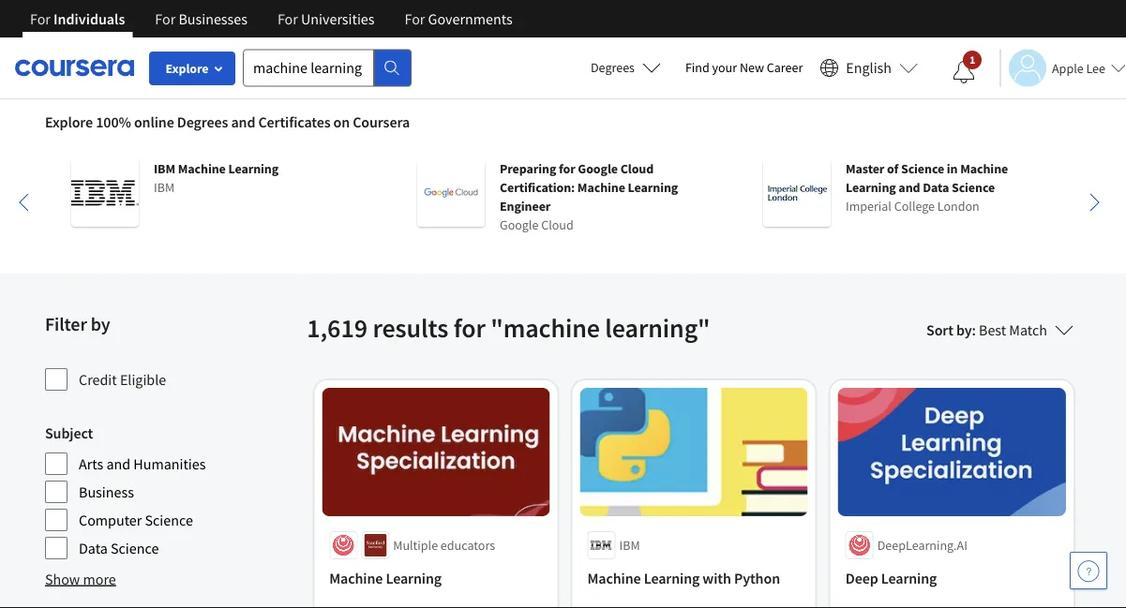 Task type: locate. For each thing, give the bounding box(es) containing it.
engineer
[[500, 198, 551, 215]]

1 vertical spatial google
[[500, 217, 539, 233]]

show
[[45, 570, 80, 589]]

explore down for businesses
[[165, 60, 209, 77]]

1 vertical spatial ibm
[[154, 179, 174, 196]]

science left in
[[901, 160, 944, 177]]

1 vertical spatial explore
[[45, 113, 93, 131]]

explore left 100%
[[45, 113, 93, 131]]

machine
[[178, 160, 226, 177], [960, 160, 1008, 177], [577, 179, 625, 196], [329, 569, 383, 588], [587, 569, 641, 588]]

universities
[[301, 9, 375, 28]]

arts
[[79, 455, 103, 474]]

data up more
[[79, 539, 108, 558]]

learning
[[228, 160, 279, 177], [628, 179, 678, 196], [846, 179, 896, 196], [386, 569, 442, 588], [644, 569, 700, 588], [881, 569, 937, 588]]

1 vertical spatial and
[[899, 179, 920, 196]]

for for governments
[[405, 9, 425, 28]]

ibm image
[[71, 159, 139, 227]]

learning inside master of science in machine learning and data science imperial college london
[[846, 179, 896, 196]]

for left universities
[[277, 9, 298, 28]]

for
[[30, 9, 51, 28], [155, 9, 176, 28], [277, 9, 298, 28], [405, 9, 425, 28]]

for left individuals
[[30, 9, 51, 28]]

cloud
[[620, 160, 654, 177], [541, 217, 574, 233]]

ibm right ibm image
[[154, 179, 174, 196]]

for left businesses
[[155, 9, 176, 28]]

machine inside master of science in machine learning and data science imperial college london
[[960, 160, 1008, 177]]

google down engineer on the left top of page
[[500, 217, 539, 233]]

ibm for ibm machine learning ibm
[[154, 160, 175, 177]]

0 horizontal spatial degrees
[[177, 113, 228, 131]]

100%
[[96, 113, 131, 131]]

deep learning link
[[846, 567, 1059, 590]]

2 horizontal spatial and
[[899, 179, 920, 196]]

python
[[734, 569, 780, 588]]

subject group
[[45, 422, 296, 561]]

certificates
[[258, 113, 331, 131]]

machine inside the preparing for google cloud certification: machine learning engineer google cloud
[[577, 179, 625, 196]]

1 horizontal spatial cloud
[[620, 160, 654, 177]]

0 horizontal spatial and
[[106, 455, 130, 474]]

data inside master of science in machine learning and data science imperial college london
[[923, 179, 949, 196]]

data
[[923, 179, 949, 196], [79, 539, 108, 558]]

by right filter
[[91, 313, 110, 336]]

coursera
[[353, 113, 410, 131]]

1 vertical spatial data
[[79, 539, 108, 558]]

None search field
[[243, 49, 412, 87]]

0 horizontal spatial by
[[91, 313, 110, 336]]

more
[[83, 570, 116, 589]]

google
[[578, 160, 618, 177], [500, 217, 539, 233]]

ibm up machine learning with python
[[619, 537, 640, 554]]

0 horizontal spatial explore
[[45, 113, 93, 131]]

data down in
[[923, 179, 949, 196]]

for
[[559, 160, 575, 177], [454, 312, 486, 345]]

business
[[79, 483, 134, 502]]

0 horizontal spatial for
[[454, 312, 486, 345]]

1 for from the left
[[30, 9, 51, 28]]

google right preparing
[[578, 160, 618, 177]]

coursera image
[[15, 53, 134, 83]]

science
[[901, 160, 944, 177], [952, 179, 995, 196], [145, 511, 193, 530], [111, 539, 159, 558]]

for up certification:
[[559, 160, 575, 177]]

1 button
[[938, 50, 990, 95]]

for left the governments at the left of page
[[405, 9, 425, 28]]

imperial
[[846, 198, 892, 215]]

1 horizontal spatial explore
[[165, 60, 209, 77]]

explore button
[[149, 52, 235, 85]]

0 horizontal spatial google
[[500, 217, 539, 233]]

master of science in machine learning and data science imperial college london
[[846, 160, 1008, 215]]

3 for from the left
[[277, 9, 298, 28]]

machine learning with python link
[[587, 567, 801, 590]]

and up 'college'
[[899, 179, 920, 196]]

:
[[972, 321, 976, 339]]

banner navigation
[[15, 0, 528, 38]]

for for businesses
[[155, 9, 176, 28]]

help center image
[[1077, 560, 1100, 582]]

and
[[231, 113, 255, 131], [899, 179, 920, 196], [106, 455, 130, 474]]

credit
[[79, 370, 117, 389]]

computer science
[[79, 511, 193, 530]]

and right arts
[[106, 455, 130, 474]]

explore inside popup button
[[165, 60, 209, 77]]

and left the certificates
[[231, 113, 255, 131]]

4 for from the left
[[405, 9, 425, 28]]

online
[[134, 113, 174, 131]]

by
[[91, 313, 110, 336], [956, 321, 972, 339]]

filter
[[45, 313, 87, 336]]

multiple educators
[[393, 537, 495, 554]]

1 horizontal spatial google
[[578, 160, 618, 177]]

1 horizontal spatial by
[[956, 321, 972, 339]]

explore
[[165, 60, 209, 77], [45, 113, 93, 131]]

for right the results
[[454, 312, 486, 345]]

ibm down online
[[154, 160, 175, 177]]

degrees right online
[[177, 113, 228, 131]]

degrees left find
[[591, 59, 635, 76]]

machine learning
[[329, 569, 442, 588]]

2 vertical spatial ibm
[[619, 537, 640, 554]]

london
[[938, 198, 980, 215]]

0 vertical spatial data
[[923, 179, 949, 196]]

show more button
[[45, 568, 116, 591]]

1 horizontal spatial data
[[923, 179, 949, 196]]

1 horizontal spatial and
[[231, 113, 255, 131]]

degrees inside dropdown button
[[591, 59, 635, 76]]

filter by
[[45, 313, 110, 336]]

2 vertical spatial and
[[106, 455, 130, 474]]

1,619 results for "machine learning"
[[307, 312, 710, 345]]

degrees
[[591, 59, 635, 76], [177, 113, 228, 131]]

0 vertical spatial ibm
[[154, 160, 175, 177]]

1 horizontal spatial for
[[559, 160, 575, 177]]

ibm
[[154, 160, 175, 177], [154, 179, 174, 196], [619, 537, 640, 554]]

eligible
[[120, 370, 166, 389]]

explore for explore
[[165, 60, 209, 77]]

2 for from the left
[[155, 9, 176, 28]]

educators
[[441, 537, 495, 554]]

for governments
[[405, 9, 513, 28]]

ibm for ibm
[[619, 537, 640, 554]]

0 vertical spatial degrees
[[591, 59, 635, 76]]

apple lee button
[[1000, 49, 1126, 87]]

0 horizontal spatial data
[[79, 539, 108, 558]]

deep learning
[[846, 569, 937, 588]]

by for filter
[[91, 313, 110, 336]]

learning"
[[605, 312, 710, 345]]

1 vertical spatial degrees
[[177, 113, 228, 131]]

0 vertical spatial google
[[578, 160, 618, 177]]

0 horizontal spatial cloud
[[541, 217, 574, 233]]

0 vertical spatial explore
[[165, 60, 209, 77]]

0 vertical spatial for
[[559, 160, 575, 177]]

What do you want to learn? text field
[[243, 49, 374, 87]]

multiple
[[393, 537, 438, 554]]

1 horizontal spatial degrees
[[591, 59, 635, 76]]

0 vertical spatial and
[[231, 113, 255, 131]]

lee
[[1086, 60, 1106, 76]]

by right sort
[[956, 321, 972, 339]]



Task type: vqa. For each thing, say whether or not it's contained in the screenshot.
left systems
no



Task type: describe. For each thing, give the bounding box(es) containing it.
data inside subject group
[[79, 539, 108, 558]]

certification:
[[500, 179, 575, 196]]

deep
[[846, 569, 878, 588]]

credit eligible
[[79, 370, 166, 389]]

apple lee
[[1052, 60, 1106, 76]]

deeplearning.ai
[[877, 537, 968, 554]]

master
[[846, 160, 885, 177]]

learning inside the ibm machine learning ibm
[[228, 160, 279, 177]]

on
[[333, 113, 350, 131]]

find
[[685, 59, 710, 76]]

businesses
[[179, 9, 247, 28]]

humanities
[[133, 455, 206, 474]]

new
[[740, 59, 764, 76]]

best
[[979, 321, 1006, 339]]

for for individuals
[[30, 9, 51, 28]]

apple
[[1052, 60, 1084, 76]]

match
[[1009, 321, 1047, 339]]

ibm machine learning ibm
[[154, 160, 279, 196]]

degrees button
[[576, 47, 676, 88]]

sort by : best match
[[926, 321, 1047, 339]]

your
[[712, 59, 737, 76]]

college
[[894, 198, 935, 215]]

science up london
[[952, 179, 995, 196]]

0 vertical spatial cloud
[[620, 160, 654, 177]]

results
[[373, 312, 448, 345]]

sort
[[926, 321, 953, 339]]

show more
[[45, 570, 116, 589]]

machine learning link
[[329, 567, 542, 590]]

preparing for google cloud certification: machine learning engineer google cloud
[[500, 160, 678, 233]]

subject
[[45, 424, 93, 443]]

explore for explore 100% online degrees and certificates on coursera
[[45, 113, 93, 131]]

individuals
[[54, 9, 125, 28]]

and inside subject group
[[106, 455, 130, 474]]

computer
[[79, 511, 142, 530]]

show notifications image
[[953, 61, 975, 83]]

1
[[969, 53, 975, 67]]

with
[[703, 569, 731, 588]]

machine learning with python
[[587, 569, 780, 588]]

career
[[767, 59, 803, 76]]

learning inside the preparing for google cloud certification: machine learning engineer google cloud
[[628, 179, 678, 196]]

preparing
[[500, 160, 556, 177]]

english button
[[812, 38, 925, 98]]

explore 100% online degrees and certificates on coursera
[[45, 113, 410, 131]]

science down "computer science"
[[111, 539, 159, 558]]

google cloud image
[[417, 159, 485, 227]]

in
[[947, 160, 958, 177]]

of
[[887, 160, 899, 177]]

for businesses
[[155, 9, 247, 28]]

governments
[[428, 9, 513, 28]]

1,619
[[307, 312, 367, 345]]

find your new career
[[685, 59, 803, 76]]

data science
[[79, 539, 159, 558]]

find your new career link
[[676, 56, 812, 80]]

imperial college london image
[[763, 159, 831, 227]]

english
[[846, 59, 892, 77]]

arts and humanities
[[79, 455, 206, 474]]

science down humanities
[[145, 511, 193, 530]]

machine inside the ibm machine learning ibm
[[178, 160, 226, 177]]

for for universities
[[277, 9, 298, 28]]

1 vertical spatial for
[[454, 312, 486, 345]]

and inside master of science in machine learning and data science imperial college london
[[899, 179, 920, 196]]

by for sort
[[956, 321, 972, 339]]

"machine
[[491, 312, 600, 345]]

1 vertical spatial cloud
[[541, 217, 574, 233]]

for universities
[[277, 9, 375, 28]]

for inside the preparing for google cloud certification: machine learning engineer google cloud
[[559, 160, 575, 177]]

for individuals
[[30, 9, 125, 28]]



